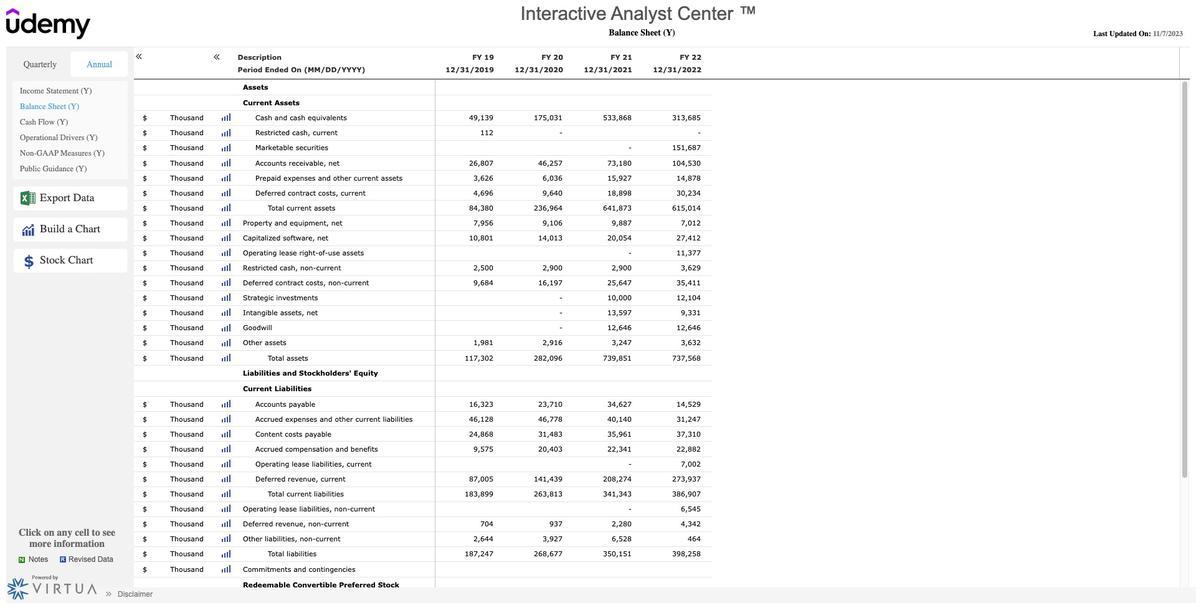 Task type: locate. For each thing, give the bounding box(es) containing it.
thousand cell for total current liabilities
[[156, 487, 218, 502]]

deferred up strategic
[[243, 279, 273, 287]]

1 vertical spatial data
[[98, 555, 113, 564]]

other inside cell
[[243, 535, 263, 543]]

sheet inside income statement (y) balance sheet (y) cash flow (y) operational drivers (y) non-gaap measures (y) public guidance  (y)
[[48, 102, 66, 111]]

costs, down the prepaid expenses and other current assets
[[318, 189, 339, 197]]

stock chart
[[40, 253, 93, 267]]

accrued for accrued compensation and benefits
[[256, 445, 283, 453]]

more
[[29, 539, 51, 550]]

deferred inside cell
[[256, 189, 286, 197]]

current inside total current liabilities cell
[[287, 490, 312, 498]]

263,813 cell
[[505, 487, 574, 502]]

12,646
[[608, 324, 632, 332], [677, 324, 701, 332]]

0 vertical spatial sheet
[[641, 27, 661, 38]]

1 horizontal spatial stock
[[378, 581, 400, 589]]

deferred down the prepaid
[[256, 189, 286, 197]]

19 thousand from the top
[[170, 415, 204, 423]]

restricted cash, non-current cell
[[234, 261, 435, 276]]

17 thousand cell from the top
[[156, 351, 218, 366]]

0 vertical spatial costs,
[[318, 189, 339, 197]]

26 $ cell from the top
[[134, 517, 156, 532]]

row containing 9,684
[[436, 276, 713, 291]]

operating down content
[[256, 460, 289, 468]]

stock down the build
[[40, 253, 65, 267]]

1 fy from the left
[[473, 53, 482, 61]]

non- down deferred revenue, non-current
[[300, 535, 316, 543]]

1 vertical spatial current
[[243, 385, 272, 393]]

0 horizontal spatial data
[[73, 191, 94, 204]]

expenses
[[284, 174, 316, 182], [285, 415, 318, 423]]

liabilities, down accrued compensation and benefits cell
[[312, 460, 345, 468]]

net for accounts receivable, net
[[329, 159, 340, 167]]

0 vertical spatial other
[[333, 174, 352, 182]]

12/31/2021
[[584, 65, 633, 73]]

282,096 cell
[[505, 351, 574, 366]]

2 total from the top
[[268, 354, 284, 362]]

15,927
[[608, 174, 632, 182]]

1 vertical spatial revenue,
[[276, 520, 306, 528]]

current down deferred revenue, current
[[287, 490, 312, 498]]

25 $ cell from the top
[[134, 502, 156, 517]]

and down total assets in the left bottom of the page
[[283, 369, 297, 377]]

thousand for marketable securities
[[170, 144, 204, 152]]

and down the accounts receivable, net cell
[[318, 174, 331, 182]]

1 $ cell from the top
[[134, 111, 156, 126]]

liabilities, inside cell
[[265, 535, 298, 543]]

0 vertical spatial liabilities
[[383, 415, 413, 423]]

lease
[[279, 249, 297, 257], [292, 460, 310, 468], [279, 505, 297, 513]]

and down content costs payable cell
[[336, 445, 348, 453]]

13 $ cell from the top
[[134, 291, 156, 306]]

current inside "deferred contract costs, non-current" cell
[[344, 279, 369, 287]]

29 $ from the top
[[143, 565, 147, 573]]

1 accrued from the top
[[256, 415, 283, 423]]

1 vertical spatial contract
[[276, 279, 304, 287]]

row containing 704
[[436, 517, 713, 532]]

0 vertical spatial contract
[[288, 189, 316, 197]]

2 vertical spatial lease
[[279, 505, 297, 513]]

other inside cell
[[243, 339, 263, 347]]

1 vertical spatial assets
[[275, 98, 300, 106]]

cash inside 'cell'
[[256, 114, 272, 122]]

total current liabilities cell
[[234, 487, 435, 502]]

11,377 cell
[[643, 246, 713, 261]]

7 $ from the top
[[143, 204, 147, 212]]

2,644 cell
[[436, 532, 505, 547]]

3,626 cell
[[436, 171, 505, 186]]

937 cell
[[505, 517, 574, 532]]

$ cell for restricted cash, non-current
[[134, 261, 156, 276]]

$ for total current liabilities
[[143, 490, 147, 498]]

12/31/2022
[[654, 65, 702, 73]]

thousand cell for total assets
[[156, 351, 218, 366]]

cash, for non-
[[280, 264, 298, 272]]

stock right preferred at the bottom of the page
[[378, 581, 400, 589]]

$ for strategic investments
[[143, 294, 147, 302]]

software,
[[283, 234, 315, 242]]

20 $ from the top
[[143, 430, 147, 438]]

4 thousand cell from the top
[[156, 156, 218, 171]]

total down deferred revenue, current
[[268, 490, 284, 498]]

22 $ from the top
[[143, 460, 147, 468]]

1 horizontal spatial cash
[[256, 114, 272, 122]]

and up capitalized software, net at left top
[[275, 219, 288, 227]]

$ cell for operating lease liabilities, current
[[134, 457, 156, 472]]

31,247
[[677, 415, 701, 423]]

0 vertical spatial restricted
[[256, 129, 290, 137]]

2 accounts from the top
[[256, 400, 287, 408]]

row containing 26,807
[[436, 156, 713, 171]]

7 thousand cell from the top
[[156, 201, 218, 216]]

current inside restricted cash, non-current cell
[[316, 264, 341, 272]]

other down accounts payable cell
[[335, 415, 353, 423]]

1 vertical spatial accrued
[[256, 445, 283, 453]]

2 vertical spatial operating
[[243, 505, 277, 513]]

assets row
[[134, 80, 435, 95]]

2 current from the top
[[243, 385, 272, 393]]

0 vertical spatial payable
[[289, 400, 316, 408]]

export
[[40, 191, 70, 204]]

3 column header from the left
[[218, 47, 234, 78]]

current up benefits
[[356, 415, 381, 423]]

12,646 cell
[[574, 321, 643, 336], [643, 321, 713, 336]]

operating down the "capitalized"
[[243, 249, 277, 257]]

deferred for deferred contract costs, non-current
[[243, 279, 273, 287]]

liabilities inside cell
[[287, 550, 317, 558]]

costs, for non-
[[306, 279, 326, 287]]

property and equipment, net cell
[[234, 216, 435, 231]]

total inside cell
[[268, 550, 284, 558]]

16 thousand cell from the top
[[156, 336, 218, 351]]

0 vertical spatial data
[[73, 191, 94, 204]]

thousand for strategic investments
[[170, 294, 204, 302]]

28 $ from the top
[[143, 550, 147, 558]]

112
[[481, 129, 494, 137]]

12,646 cell up 3,632
[[643, 321, 713, 336]]

thousand cell for commitments and contingencies
[[156, 562, 218, 578]]

1 vertical spatial lease
[[292, 460, 310, 468]]

$ cell for prepaid expenses and other current assets
[[134, 171, 156, 186]]

1 horizontal spatial data
[[98, 555, 113, 564]]

redeemable convertible preferred stock
[[243, 581, 400, 589]]

28 thousand cell from the top
[[156, 547, 218, 562]]

revenue, up other liabilities, non-current
[[276, 520, 306, 528]]

1 accounts from the top
[[256, 159, 287, 167]]

10,801 cell
[[436, 231, 505, 246]]

net inside property and equipment, net cell
[[331, 219, 343, 227]]

description
[[238, 53, 282, 61]]

$ for goodwill
[[143, 324, 147, 332]]

3,927 cell
[[505, 532, 574, 547]]

non- down operating lease liabilities, non-current
[[308, 520, 324, 528]]

$ for accounts receivable, net
[[143, 159, 147, 167]]

capitalized software, net cell
[[234, 231, 435, 246]]

2,900 up 25,647
[[612, 264, 632, 272]]

1 vertical spatial restricted
[[243, 264, 278, 272]]

10 $ from the top
[[143, 249, 147, 257]]

1 vertical spatial balance
[[20, 102, 46, 111]]

350,151
[[603, 550, 632, 558]]

19
[[485, 53, 494, 61]]

stock
[[40, 253, 65, 267], [378, 581, 400, 589]]

current inside restricted cash, current cell
[[313, 129, 338, 137]]

2,900 up 16,197
[[543, 264, 563, 272]]

3 fy from the left
[[611, 53, 621, 61]]

27 thousand cell from the top
[[156, 532, 218, 547]]

liabilities, down "total current liabilities"
[[300, 505, 332, 513]]

18,898 cell
[[574, 186, 643, 201]]

26,807 cell
[[436, 156, 505, 171]]

non- down total current liabilities cell
[[335, 505, 350, 513]]

4 total from the top
[[268, 550, 284, 558]]

273,937
[[673, 475, 701, 483]]

$ cell for total current assets
[[134, 201, 156, 216]]

operating
[[243, 249, 277, 257], [256, 460, 289, 468], [243, 505, 277, 513]]

assets right the use
[[343, 249, 364, 257]]

18 thousand cell from the top
[[156, 397, 218, 412]]

row containing 2,644
[[436, 532, 713, 547]]

sheet
[[641, 27, 661, 38], [48, 102, 66, 111]]

disclaimer link
[[118, 590, 153, 599]]

16 $ from the top
[[143, 339, 147, 347]]

cash, down cash and cash equivalents
[[292, 129, 311, 137]]

(y) up the fy 22 12/31/2022
[[664, 27, 676, 38]]

0 vertical spatial expenses
[[284, 174, 316, 182]]

20,403
[[539, 445, 563, 453]]

(y) right drivers
[[87, 133, 98, 142]]

contract inside deferred contract costs, current cell
[[288, 189, 316, 197]]

balance up 21
[[609, 27, 639, 38]]

restricted cash, current cell
[[234, 126, 435, 141]]

commitments and contingencies cell
[[234, 562, 435, 578]]

14,529 cell
[[643, 397, 713, 412]]

1 vertical spatial costs,
[[306, 279, 326, 287]]

46,257
[[539, 159, 563, 167]]

28 $ cell from the top
[[134, 547, 156, 562]]

0 vertical spatial current
[[243, 98, 272, 106]]

deferred revenue, current cell
[[234, 472, 435, 487]]

$ cell for marketable securities
[[134, 141, 156, 156]]

redeemable convertible preferred stock row
[[134, 578, 435, 594]]

$ cell for operating lease right-of-use assets
[[134, 246, 156, 261]]

thousand for intangible assets, net
[[170, 309, 204, 317]]

11 $ from the top
[[143, 264, 147, 272]]

fy inside fy 20 12/31/2020
[[542, 53, 551, 61]]

16,323 cell
[[436, 397, 505, 412]]

chart down a
[[68, 253, 93, 267]]

revenue, for current
[[288, 475, 318, 483]]

1 vertical spatial expenses
[[285, 415, 318, 423]]

total assets cell
[[234, 351, 435, 366]]

commitments
[[243, 565, 291, 573]]

24 $ cell from the top
[[134, 487, 156, 502]]

25 thousand cell from the top
[[156, 502, 218, 517]]

$ cell for intangible assets, net
[[134, 306, 156, 321]]

7 $ cell from the top
[[134, 201, 156, 216]]

goodwill cell
[[234, 321, 435, 336]]

other up commitments
[[243, 535, 263, 543]]

22 thousand from the top
[[170, 460, 204, 468]]

expenses up costs
[[285, 415, 318, 423]]

0 vertical spatial accrued
[[256, 415, 283, 423]]

3 thousand from the top
[[170, 144, 204, 152]]

$ cell for deferred revenue, current
[[134, 472, 156, 487]]

operating up deferred revenue, non-current
[[243, 505, 277, 513]]

payable down current liabilities row
[[289, 400, 316, 408]]

current down total current liabilities cell
[[350, 505, 375, 513]]

marketable
[[256, 144, 294, 152]]

12 thousand from the top
[[170, 279, 204, 287]]

marketable securities
[[256, 144, 329, 152]]

lease down capitalized software, net at left top
[[279, 249, 297, 257]]

0 horizontal spatial sheet
[[48, 102, 66, 111]]

restricted down the "capitalized"
[[243, 264, 278, 272]]

accounts up the prepaid
[[256, 159, 287, 167]]

deferred inside cell
[[243, 520, 273, 528]]

46,128
[[469, 415, 494, 423]]

fy 21 12/31/2021
[[584, 53, 633, 73]]

row containing fy 19 12/31/2019
[[435, 47, 712, 78]]

3 $ cell from the top
[[134, 141, 156, 156]]

1,981 cell
[[436, 336, 505, 351]]

thousand for total assets
[[170, 354, 204, 362]]

25,647 cell
[[574, 276, 643, 291]]

1 thousand from the top
[[170, 114, 204, 122]]

strategic
[[243, 294, 274, 302]]

$ for accrued expenses and other current liabilities
[[143, 415, 147, 423]]

2 2,900 from the left
[[612, 264, 632, 272]]

5 thousand cell from the top
[[156, 171, 218, 186]]

data right revised
[[98, 555, 113, 564]]

350,151 cell
[[574, 547, 643, 562]]

1 vertical spatial liabilities
[[314, 490, 344, 498]]

4 $ from the top
[[143, 159, 147, 167]]

cash, down operating lease right-of-use assets
[[280, 264, 298, 272]]

sheet down analyst
[[641, 27, 661, 38]]

4,696
[[474, 189, 494, 197]]

7 thousand from the top
[[170, 204, 204, 212]]

prepaid expenses and other current assets
[[256, 174, 403, 182]]

liabilities, for current
[[312, 460, 345, 468]]

187,247
[[465, 550, 494, 558]]

equivalents
[[308, 114, 347, 122]]

24 $ from the top
[[143, 490, 147, 498]]

9,106 cell
[[505, 216, 574, 231]]

3,629 cell
[[643, 261, 713, 276]]

27 $ cell from the top
[[134, 532, 156, 547]]

3,629
[[681, 264, 701, 272]]

fy inside fy 21 12/31/2021
[[611, 53, 621, 61]]

net for intangible assets, net
[[307, 309, 318, 317]]

4 $ cell from the top
[[134, 156, 156, 171]]

2,916 cell
[[505, 336, 574, 351]]

$ for total assets
[[143, 354, 147, 362]]

contract inside "deferred contract costs, non-current" cell
[[276, 279, 304, 287]]

0 horizontal spatial 12,646
[[608, 324, 632, 332]]

1 horizontal spatial balance
[[609, 27, 639, 38]]

costs, for current
[[318, 189, 339, 197]]

1 vertical spatial stock
[[378, 581, 400, 589]]

1 12,646 cell from the left
[[574, 321, 643, 336]]

2 other from the top
[[243, 535, 263, 543]]

current inside "accrued expenses and other current liabilities" cell
[[356, 415, 381, 423]]

thousand cell for deferred contract costs, non-current
[[156, 276, 218, 291]]

1 current from the top
[[243, 98, 272, 106]]

and down accounts payable cell
[[320, 415, 333, 423]]

208,274 cell
[[574, 472, 643, 487]]

current down equivalents
[[313, 129, 338, 137]]

balance
[[609, 27, 639, 38], [20, 102, 46, 111]]

6 thousand cell from the top
[[156, 186, 218, 201]]

175,031 cell
[[505, 111, 574, 126]]

row group
[[436, 80, 713, 603]]

fy left '19'
[[473, 53, 482, 61]]

187,247 cell
[[436, 547, 505, 562]]

income
[[20, 86, 44, 95]]

2 thousand from the top
[[170, 129, 204, 137]]

convertible
[[293, 581, 337, 589]]

11 $ cell from the top
[[134, 261, 156, 276]]

balance sheet (y) link
[[20, 102, 79, 111]]

costs, down restricted cash, non-current cell
[[306, 279, 326, 287]]

13 thousand cell from the top
[[156, 291, 218, 306]]

expenses down accounts receivable, net
[[284, 174, 316, 182]]

1 vertical spatial sheet
[[48, 102, 66, 111]]

cash and cash equivalents
[[256, 114, 347, 122]]

0 vertical spatial other
[[243, 339, 263, 347]]

column header
[[134, 47, 156, 78], [156, 47, 218, 78], [218, 47, 234, 78]]

$ for accrued compensation and benefits
[[143, 445, 147, 453]]

lease inside "cell"
[[279, 505, 297, 513]]

total current assets cell
[[234, 201, 435, 216]]

0 horizontal spatial assets
[[243, 83, 268, 91]]

see
[[103, 527, 115, 539]]

lease for current
[[292, 460, 310, 468]]

restricted cash, current
[[256, 129, 338, 137]]

29 $ cell from the top
[[134, 562, 156, 578]]

$ for total current assets
[[143, 204, 147, 212]]

annual
[[87, 59, 112, 70]]

redeemable
[[243, 581, 290, 589]]

0 horizontal spatial balance
[[20, 102, 46, 111]]

marketable securities cell
[[234, 141, 435, 156]]

deferred up other liabilities, non-current
[[243, 520, 273, 528]]

total up commitments
[[268, 550, 284, 558]]

contract for current
[[288, 189, 316, 197]]

$ cell for accounts payable
[[134, 397, 156, 412]]

12,646 down 9,331
[[677, 324, 701, 332]]

sheet down income statement (y) link
[[48, 102, 66, 111]]

46,778 cell
[[505, 412, 574, 427]]

other assets cell
[[234, 336, 435, 351]]

25 thousand from the top
[[170, 505, 204, 513]]

0 vertical spatial assets
[[243, 83, 268, 91]]

18 thousand from the top
[[170, 400, 204, 408]]

17 $ cell from the top
[[134, 351, 156, 366]]

$ cell for commitments and contingencies
[[134, 562, 156, 578]]

30,234 cell
[[643, 186, 713, 201]]

6 $ from the top
[[143, 189, 147, 197]]

operating inside operating lease liabilities, current cell
[[256, 460, 289, 468]]

23 thousand cell from the top
[[156, 472, 218, 487]]

13 thousand from the top
[[170, 294, 204, 302]]

current
[[313, 129, 338, 137], [354, 174, 379, 182], [341, 189, 366, 197], [287, 204, 312, 212], [316, 264, 341, 272], [344, 279, 369, 287], [356, 415, 381, 423], [347, 460, 372, 468], [321, 475, 346, 483], [287, 490, 312, 498], [350, 505, 375, 513], [324, 520, 349, 528], [316, 535, 341, 543]]

total up property and equipment, net
[[268, 204, 284, 212]]

0 vertical spatial operating
[[243, 249, 277, 257]]

398,258
[[673, 550, 701, 558]]

row containing 7,956
[[436, 216, 713, 231]]

liabilities up accounts payable
[[275, 385, 312, 393]]

current down prepaid expenses and other current assets cell
[[341, 189, 366, 197]]

non- down restricted cash, non-current cell
[[328, 279, 344, 287]]

533,868
[[603, 114, 632, 122]]

464
[[688, 535, 701, 543]]

statement
[[46, 86, 79, 95]]

strategic investments
[[243, 294, 318, 302]]

5 thousand from the top
[[170, 174, 204, 182]]

net inside capitalized software, net cell
[[318, 234, 329, 242]]

1 vertical spatial accounts
[[256, 400, 287, 408]]

0 vertical spatial revenue,
[[288, 475, 318, 483]]

19 $ from the top
[[143, 415, 147, 423]]

16 thousand from the top
[[170, 339, 204, 347]]

thousand for cash and cash equivalents
[[170, 114, 204, 122]]

341,343 cell
[[574, 487, 643, 502]]

last
[[1094, 29, 1108, 38]]

current inside deferred revenue, current 'cell'
[[321, 475, 346, 483]]

9,887
[[612, 219, 632, 227]]

18 $ cell from the top
[[134, 397, 156, 412]]

public
[[20, 164, 41, 173]]

deferred revenue, current
[[256, 475, 346, 483]]

9,575
[[474, 445, 494, 453]]

balance inside income statement (y) balance sheet (y) cash flow (y) operational drivers (y) non-gaap measures (y) public guidance  (y)
[[20, 102, 46, 111]]

fy left 21
[[611, 53, 621, 61]]

$ for total liabilities
[[143, 550, 147, 558]]

737,568 cell
[[643, 351, 713, 366]]

1 vertical spatial other
[[243, 535, 263, 543]]

cash down current assets
[[256, 114, 272, 122]]

1 horizontal spatial 2,900
[[612, 264, 632, 272]]

current down assets row
[[243, 98, 272, 106]]

net up of-
[[318, 234, 329, 242]]

$ cell for accrued expenses and other current liabilities
[[134, 412, 156, 427]]

other for liabilities
[[335, 415, 353, 423]]

28 thousand from the top
[[170, 550, 204, 558]]

revenue, up "total current liabilities"
[[288, 475, 318, 483]]

a
[[68, 222, 73, 236]]

1 vertical spatial payable
[[305, 430, 332, 438]]

21 $ cell from the top
[[134, 442, 156, 457]]

fy 19 12/31/2019
[[446, 53, 494, 73]]

$ for commitments and contingencies
[[143, 565, 147, 573]]

stock inside cell
[[378, 581, 400, 589]]

1 total from the top
[[268, 204, 284, 212]]

704
[[481, 520, 494, 528]]

liabilities, up the total liabilities
[[265, 535, 298, 543]]

$ cell for content costs payable
[[134, 427, 156, 442]]

analyst
[[611, 3, 673, 24]]

liabilities, inside cell
[[312, 460, 345, 468]]

data right export
[[73, 191, 94, 204]]

center ™
[[678, 3, 758, 24]]

balance down income
[[20, 102, 46, 111]]

34,627 cell
[[574, 397, 643, 412]]

15 thousand from the top
[[170, 324, 204, 332]]

641,873 cell
[[574, 201, 643, 216]]

- cell down 175,031
[[505, 126, 574, 141]]

1 vertical spatial operating
[[256, 460, 289, 468]]

11 thousand from the top
[[170, 264, 204, 272]]

14 thousand cell from the top
[[156, 306, 218, 321]]

liabilities and stockholders' equity cell
[[234, 366, 435, 382]]

8 $ from the top
[[143, 219, 147, 227]]

accrued up content
[[256, 415, 283, 423]]

costs, inside cell
[[306, 279, 326, 287]]

current inside cell
[[243, 98, 272, 106]]

thousand cell for total liabilities
[[156, 547, 218, 562]]

row containing 24,868
[[436, 427, 713, 442]]

9,575 cell
[[436, 442, 505, 457]]

14,013 cell
[[505, 231, 574, 246]]

accrued down content
[[256, 445, 283, 453]]

accounts inside cell
[[256, 159, 287, 167]]

current down benefits
[[347, 460, 372, 468]]

1 other from the top
[[243, 339, 263, 347]]

17 $ from the top
[[143, 354, 147, 362]]

19 $ cell from the top
[[134, 412, 156, 427]]

cash left flow
[[20, 117, 36, 127]]

34,627
[[608, 400, 632, 408]]

2 vertical spatial liabilities
[[287, 550, 317, 558]]

0 horizontal spatial cash
[[20, 117, 36, 127]]

thousand cell for capitalized software, net
[[156, 231, 218, 246]]

3 thousand cell from the top
[[156, 141, 218, 156]]

row group containing 49,139
[[436, 80, 713, 603]]

deferred inside cell
[[243, 279, 273, 287]]

updated
[[1110, 29, 1138, 38]]

net down marketable securities cell
[[329, 159, 340, 167]]

accounts for accounts payable
[[256, 400, 287, 408]]

compensation
[[285, 445, 333, 453]]

2 thousand cell from the top
[[156, 126, 218, 141]]

25 $ from the top
[[143, 505, 147, 513]]

12/31/2019
[[446, 65, 494, 73]]

2 $ cell from the top
[[134, 126, 156, 141]]

fy left 22
[[680, 53, 690, 61]]

0 vertical spatial accounts
[[256, 159, 287, 167]]

14 $ cell from the top
[[134, 306, 156, 321]]

assets down assets row
[[275, 98, 300, 106]]

revised data
[[69, 555, 113, 564]]

3 $ from the top
[[143, 144, 147, 152]]

21 $ from the top
[[143, 445, 147, 453]]

fy left 20
[[542, 53, 551, 61]]

2 fy from the left
[[542, 53, 551, 61]]

16 $ cell from the top
[[134, 336, 156, 351]]

accrued expenses and other current liabilities cell
[[234, 412, 435, 427]]

non-
[[300, 264, 316, 272], [328, 279, 344, 287], [335, 505, 350, 513], [308, 520, 324, 528], [300, 535, 316, 543]]

liabilities up current liabilities
[[243, 369, 280, 377]]

$ for other liabilities, non-current
[[143, 535, 147, 543]]

313,685 cell
[[643, 111, 713, 126]]

and down the total liabilities
[[294, 565, 307, 573]]

13,597
[[608, 309, 632, 317]]

current down "liabilities and stockholders' equity" row
[[243, 385, 272, 393]]

2,280 cell
[[574, 517, 643, 532]]

9,106
[[543, 219, 563, 227]]

non- for other liabilities, non-current
[[300, 535, 316, 543]]

27 $ from the top
[[143, 535, 147, 543]]

non- for deferred revenue, non-current
[[308, 520, 324, 528]]

1 horizontal spatial assets
[[275, 98, 300, 106]]

chart right a
[[75, 222, 100, 236]]

0 vertical spatial lease
[[279, 249, 297, 257]]

assets down period
[[243, 83, 268, 91]]

3,247 cell
[[574, 336, 643, 351]]

1 horizontal spatial 12,646
[[677, 324, 701, 332]]

14 thousand from the top
[[170, 309, 204, 317]]

current down operating lease liabilities, current cell
[[321, 475, 346, 483]]

total up "liabilities and stockholders' equity" row
[[268, 354, 284, 362]]

2,916
[[543, 339, 563, 347]]

thousand for total liabilities
[[170, 550, 204, 558]]

23 thousand from the top
[[170, 475, 204, 483]]

other down the "goodwill"
[[243, 339, 263, 347]]

1 thousand cell from the top
[[156, 111, 218, 126]]

deferred inside 'cell'
[[256, 475, 286, 483]]

other
[[243, 339, 263, 347], [243, 535, 263, 543]]

thousand for goodwill
[[170, 324, 204, 332]]

2,900 cell up 25,647
[[574, 261, 643, 276]]

13 $ from the top
[[143, 294, 147, 302]]

thousand cell for strategic investments
[[156, 291, 218, 306]]

9 thousand cell from the top
[[156, 231, 218, 246]]

deferred up "total current liabilities"
[[256, 475, 286, 483]]

17 thousand from the top
[[170, 354, 204, 362]]

737,568
[[673, 354, 701, 362]]

15 $ cell from the top
[[134, 321, 156, 336]]

$ for operating lease liabilities, non-current
[[143, 505, 147, 513]]

9 $ from the top
[[143, 234, 147, 242]]

cash and cash equivalents cell
[[234, 111, 435, 126]]

operating lease liabilities, non-current cell
[[234, 502, 435, 517]]

thousand for accrued compensation and benefits
[[170, 445, 204, 453]]

operating for operating lease liabilities, current
[[256, 460, 289, 468]]

fy inside fy 19 12/31/2019
[[473, 53, 482, 61]]

thousand cell
[[156, 111, 218, 126], [156, 126, 218, 141], [156, 141, 218, 156], [156, 156, 218, 171], [156, 171, 218, 186], [156, 186, 218, 201], [156, 201, 218, 216], [156, 216, 218, 231], [156, 231, 218, 246], [156, 246, 218, 261], [156, 261, 218, 276], [156, 276, 218, 291], [156, 291, 218, 306], [156, 306, 218, 321], [156, 321, 218, 336], [156, 336, 218, 351], [156, 351, 218, 366], [156, 397, 218, 412], [156, 412, 218, 427], [156, 427, 218, 442], [156, 442, 218, 457], [156, 457, 218, 472], [156, 472, 218, 487], [156, 487, 218, 502], [156, 502, 218, 517], [156, 517, 218, 532], [156, 532, 218, 547], [156, 547, 218, 562], [156, 562, 218, 578]]

liabilities inside cell
[[243, 369, 280, 377]]

$ for operating lease liabilities, current
[[143, 460, 147, 468]]

equity
[[354, 369, 378, 377]]

$ cell for total current liabilities
[[134, 487, 156, 502]]

current up property and equipment, net
[[287, 204, 312, 212]]

net inside the accounts receivable, net cell
[[329, 159, 340, 167]]

183,899
[[465, 490, 494, 498]]

lease up deferred revenue, current
[[292, 460, 310, 468]]

current down deferred revenue, non-current cell
[[316, 535, 341, 543]]

operating inside operating lease right-of-use assets cell
[[243, 249, 277, 257]]

to
[[92, 527, 100, 539]]

0 horizontal spatial stock
[[40, 253, 65, 267]]

right-
[[300, 249, 319, 257]]

1 vertical spatial cash,
[[280, 264, 298, 272]]

20 thousand from the top
[[170, 430, 204, 438]]

accrued compensation and benefits cell
[[234, 442, 435, 457]]

2 vertical spatial liabilities,
[[265, 535, 298, 543]]

revenue, inside cell
[[276, 520, 306, 528]]

341,343
[[603, 490, 632, 498]]

payable inside cell
[[289, 400, 316, 408]]

$ cell
[[134, 111, 156, 126], [134, 126, 156, 141], [134, 141, 156, 156], [134, 156, 156, 171], [134, 171, 156, 186], [134, 186, 156, 201], [134, 201, 156, 216], [134, 216, 156, 231], [134, 231, 156, 246], [134, 246, 156, 261], [134, 261, 156, 276], [134, 276, 156, 291], [134, 291, 156, 306], [134, 306, 156, 321], [134, 321, 156, 336], [134, 336, 156, 351], [134, 351, 156, 366], [134, 397, 156, 412], [134, 412, 156, 427], [134, 427, 156, 442], [134, 442, 156, 457], [134, 457, 156, 472], [134, 472, 156, 487], [134, 487, 156, 502], [134, 502, 156, 517], [134, 517, 156, 532], [134, 532, 156, 547], [134, 547, 156, 562], [134, 562, 156, 578]]

period
[[238, 65, 263, 73]]

533,868 cell
[[574, 111, 643, 126]]

and inside property and equipment, net cell
[[275, 219, 288, 227]]

row containing 4,696
[[436, 186, 713, 201]]

assets cell
[[234, 80, 435, 95]]

- cell
[[505, 126, 574, 141], [643, 126, 713, 141], [574, 141, 643, 156], [574, 246, 643, 261], [505, 291, 574, 306], [505, 306, 574, 321], [505, 321, 574, 336], [574, 457, 643, 472], [574, 502, 643, 517]]

31,483 cell
[[505, 427, 574, 442]]

thousand cell for marketable securities
[[156, 141, 218, 156]]

thousand cell for operating lease liabilities, current
[[156, 457, 218, 472]]

16,323
[[469, 400, 494, 408]]

accounts inside accounts payable cell
[[256, 400, 287, 408]]

12,646 down 13,597
[[608, 324, 632, 332]]

7,956
[[474, 219, 494, 227]]

costs, inside cell
[[318, 189, 339, 197]]

9 $ cell from the top
[[134, 231, 156, 246]]

assets inside cell
[[243, 83, 268, 91]]

4,342 cell
[[643, 517, 713, 532]]

6,528 cell
[[574, 532, 643, 547]]

other for other liabilities, non-current
[[243, 535, 263, 543]]

content costs payable
[[256, 430, 332, 438]]

- cell down 20,054
[[574, 246, 643, 261]]

7,012 cell
[[643, 216, 713, 231]]

5 $ cell from the top
[[134, 171, 156, 186]]

thousand for operating lease liabilities, non-current
[[170, 505, 204, 513]]

payable up accrued compensation and benefits
[[305, 430, 332, 438]]

thousand for other assets
[[170, 339, 204, 347]]

contract up total current assets
[[288, 189, 316, 197]]

0 vertical spatial cash,
[[292, 129, 311, 137]]

thousand for deferred contract costs, current
[[170, 189, 204, 197]]

23,710
[[539, 400, 563, 408]]

liabilities, inside "cell"
[[300, 505, 332, 513]]

receivable,
[[289, 159, 326, 167]]

- cell up 208,274
[[574, 457, 643, 472]]

total liabilities
[[268, 550, 317, 558]]

operating inside operating lease liabilities, non-current "cell"
[[243, 505, 277, 513]]

thousand for deferred revenue, current
[[170, 475, 204, 483]]

1 2,900 from the left
[[543, 264, 563, 272]]

non-
[[20, 148, 37, 158]]

revenue, inside 'cell'
[[288, 475, 318, 483]]

intangible
[[243, 309, 278, 317]]

2 $ from the top
[[143, 129, 147, 137]]

10 $ cell from the top
[[134, 246, 156, 261]]

2 2,900 cell from the left
[[574, 261, 643, 276]]

9,684 cell
[[436, 276, 505, 291]]

thousand cell for total current assets
[[156, 201, 218, 216]]

operational drivers (y) link
[[20, 133, 98, 142]]

0 vertical spatial liabilities,
[[312, 460, 345, 468]]

0 vertical spatial stock
[[40, 253, 65, 267]]

1 vertical spatial liabilities
[[275, 385, 312, 393]]

fy inside the fy 22 12/31/2022
[[680, 53, 690, 61]]

398,258 cell
[[643, 547, 713, 562]]

contract down "restricted cash, non-current"
[[276, 279, 304, 287]]

revenue, for non-
[[276, 520, 306, 528]]

net down total current assets cell on the top of page
[[331, 219, 343, 227]]

1 vertical spatial other
[[335, 415, 353, 423]]

current inside cell
[[243, 385, 272, 393]]

restricted
[[256, 129, 290, 137], [243, 264, 278, 272]]

content costs payable cell
[[234, 427, 435, 442]]

0 vertical spatial liabilities
[[243, 369, 280, 377]]

row containing 1,981
[[436, 336, 713, 351]]

0 vertical spatial balance
[[609, 27, 639, 38]]

costs,
[[318, 189, 339, 197], [306, 279, 326, 287]]

net inside intangible assets, net cell
[[307, 309, 318, 317]]

restricted up marketable
[[256, 129, 290, 137]]

0 horizontal spatial 2,900
[[543, 264, 563, 272]]

fy for fy 20
[[542, 53, 551, 61]]

6,036 cell
[[505, 171, 574, 186]]

6 thousand from the top
[[170, 189, 204, 197]]

1 vertical spatial liabilities,
[[300, 505, 332, 513]]



Task type: describe. For each thing, give the bounding box(es) containing it.
and inside commitments and contingencies cell
[[294, 565, 307, 573]]

build a chart link
[[13, 218, 128, 236]]

49,139
[[469, 114, 494, 122]]

87,005
[[469, 475, 494, 483]]

1 12,646 from the left
[[608, 324, 632, 332]]

equipment,
[[290, 219, 329, 227]]

row containing 87,005
[[436, 472, 713, 487]]

$ cell for goodwill
[[134, 321, 156, 336]]

revised
[[69, 555, 96, 564]]

operating lease liabilities, current cell
[[234, 457, 435, 472]]

data for revised data
[[98, 555, 113, 564]]

thousand for operating lease right-of-use assets
[[170, 249, 204, 257]]

current inside deferred revenue, non-current cell
[[324, 520, 349, 528]]

141,439 cell
[[505, 472, 574, 487]]

total for total current assets
[[268, 204, 284, 212]]

$ for restricted cash, non-current
[[143, 264, 147, 272]]

- cell up 2,916
[[505, 321, 574, 336]]

84,380
[[469, 204, 494, 212]]

9,684
[[474, 279, 494, 287]]

- cell up 73,180
[[574, 141, 643, 156]]

annual link
[[70, 51, 128, 77]]

10,801
[[469, 234, 494, 242]]

liabilities, for non-
[[300, 505, 332, 513]]

84,380 cell
[[436, 201, 505, 216]]

operating lease right-of-use assets cell
[[234, 246, 435, 261]]

40,140
[[608, 415, 632, 423]]

benefits
[[351, 445, 378, 453]]

$ for intangible assets, net
[[143, 309, 147, 317]]

intangible assets, net
[[243, 309, 318, 317]]

row containing 2,500
[[436, 261, 713, 276]]

$ for property and equipment, net
[[143, 219, 147, 227]]

0 vertical spatial chart
[[75, 222, 100, 236]]

268,677
[[534, 550, 563, 558]]

thousand cell for restricted cash, non-current
[[156, 261, 218, 276]]

total for total current liabilities
[[268, 490, 284, 498]]

total for total liabilities
[[268, 550, 284, 558]]

$ cell for restricted cash, current
[[134, 126, 156, 141]]

row containing 9,575
[[436, 442, 713, 457]]

current inside deferred contract costs, current cell
[[341, 189, 366, 197]]

other liabilities, non-current cell
[[234, 532, 435, 547]]

goodwill
[[243, 324, 272, 332]]

quarterly link
[[11, 51, 69, 77]]

- cell down 16,197
[[505, 291, 574, 306]]

$ cell for total liabilities
[[134, 547, 156, 562]]

thousand cell for deferred revenue, non-current
[[156, 517, 218, 532]]

any
[[57, 527, 72, 539]]

thousand for accrued expenses and other current liabilities
[[170, 415, 204, 423]]

236,964
[[534, 204, 563, 212]]

$ cell for operating lease liabilities, non-current
[[134, 502, 156, 517]]

operating lease liabilities, current
[[256, 460, 372, 468]]

$ for operating lease right-of-use assets
[[143, 249, 147, 257]]

thousand for accounts receivable, net
[[170, 159, 204, 167]]

12,104
[[677, 294, 701, 302]]

drivers
[[60, 133, 85, 142]]

capitalized
[[243, 234, 281, 242]]

costs
[[285, 430, 303, 438]]

151,687
[[673, 144, 701, 152]]

assets down the accounts receivable, net cell
[[381, 174, 403, 182]]

thousand cell for prepaid expenses and other current assets
[[156, 171, 218, 186]]

cash
[[290, 114, 306, 122]]

non- for restricted cash, non-current
[[300, 264, 316, 272]]

(y) right flow
[[57, 117, 68, 127]]

property and equipment, net
[[243, 219, 343, 227]]

prepaid expenses and other current assets cell
[[234, 171, 435, 186]]

208,274
[[603, 475, 632, 483]]

thousand cell for other assets
[[156, 336, 218, 351]]

operating for operating lease right-of-use assets
[[243, 249, 277, 257]]

row containing 84,380
[[436, 201, 713, 216]]

assets,
[[280, 309, 304, 317]]

$ cell for accounts receivable, net
[[134, 156, 156, 171]]

(y) down "statement"
[[68, 102, 79, 111]]

accounts receivable, net
[[256, 159, 340, 167]]

fy for fy 21
[[611, 53, 621, 61]]

non- inside "cell"
[[335, 505, 350, 513]]

liabilities and stockholders' equity row
[[134, 366, 435, 382]]

total current assets
[[268, 204, 336, 212]]

9,887 cell
[[574, 216, 643, 231]]

strategic investments cell
[[234, 291, 435, 306]]

16,197
[[539, 279, 563, 287]]

row containing 183,899
[[436, 487, 713, 502]]

thousand cell for operating lease right-of-use assets
[[156, 246, 218, 261]]

183,899 cell
[[436, 487, 505, 502]]

expenses for accrued
[[285, 415, 318, 423]]

24,868 cell
[[436, 427, 505, 442]]

deferred revenue, non-current cell
[[234, 517, 435, 532]]

2,500
[[474, 264, 494, 272]]

row containing 112
[[436, 126, 713, 141]]

thousand cell for property and equipment, net
[[156, 216, 218, 231]]

151,687 cell
[[643, 141, 713, 156]]

104,530
[[673, 159, 701, 167]]

fy for fy 22
[[680, 53, 690, 61]]

26,807
[[469, 159, 494, 167]]

$ cell for other liabilities, non-current
[[134, 532, 156, 547]]

2,644
[[474, 535, 494, 543]]

accounts for accounts receivable, net
[[256, 159, 287, 167]]

2,500 cell
[[436, 261, 505, 276]]

redeemable convertible preferred stock cell
[[234, 578, 435, 594]]

thousand cell for accounts payable
[[156, 397, 218, 412]]

current assets cell
[[234, 95, 435, 111]]

balance sheet (y)
[[609, 27, 676, 38]]

thousand for total current assets
[[170, 204, 204, 212]]

25,647
[[608, 279, 632, 287]]

accrued for accrued expenses and other current liabilities
[[256, 415, 283, 423]]

27,412
[[677, 234, 701, 242]]

10,000
[[608, 294, 632, 302]]

preferred
[[339, 581, 376, 589]]

6,545 cell
[[643, 502, 713, 517]]

(y) down the measures at the top left of the page
[[76, 164, 87, 173]]

73,180
[[608, 159, 632, 167]]

73,180 cell
[[574, 156, 643, 171]]

282,096
[[534, 354, 563, 362]]

1 horizontal spatial sheet
[[641, 27, 661, 38]]

112 cell
[[436, 126, 505, 141]]

operating for operating lease liabilities, non-current
[[243, 505, 277, 513]]

thousand cell for other liabilities, non-current
[[156, 532, 218, 547]]

accrued compensation and benefits
[[256, 445, 378, 453]]

$ cell for strategic investments
[[134, 291, 156, 306]]

total for total assets
[[268, 354, 284, 362]]

937
[[550, 520, 563, 528]]

operating lease liabilities, non-current
[[243, 505, 375, 513]]

$ cell for property and equipment, net
[[134, 216, 156, 231]]

- cell up 151,687
[[643, 126, 713, 141]]

last updated on: 11/7/2023
[[1094, 29, 1184, 38]]

$ for deferred revenue, current
[[143, 475, 147, 483]]

and inside cash and cash equivalents 'cell'
[[275, 114, 288, 122]]

deferred for deferred revenue, non-current
[[243, 520, 273, 528]]

$ for marketable securities
[[143, 144, 147, 152]]

contract for non-
[[276, 279, 304, 287]]

current for current liabilities
[[243, 385, 272, 393]]

$ for accounts payable
[[143, 400, 147, 408]]

12/31/2020
[[515, 65, 564, 73]]

16,197 cell
[[505, 276, 574, 291]]

row containing 117,302
[[436, 351, 713, 366]]

$ cell for accrued compensation and benefits
[[134, 442, 156, 457]]

current inside total current assets cell
[[287, 204, 312, 212]]

14,529
[[677, 400, 701, 408]]

thousand cell for intangible assets, net
[[156, 306, 218, 321]]

$ cell for total assets
[[134, 351, 156, 366]]

deferred for deferred contract costs, current
[[256, 189, 286, 197]]

deferred contract costs, current cell
[[234, 186, 435, 201]]

and inside "accrued expenses and other current liabilities" cell
[[320, 415, 333, 423]]

7,012
[[681, 219, 701, 227]]

704 cell
[[436, 517, 505, 532]]

31,483
[[539, 430, 563, 438]]

and inside prepaid expenses and other current assets cell
[[318, 174, 331, 182]]

2,280
[[612, 520, 632, 528]]

other liabilities, non-current
[[243, 535, 341, 543]]

11/7/2023
[[1154, 29, 1184, 38]]

thousand cell for restricted cash, current
[[156, 126, 218, 141]]

$ cell for deferred contract costs, current
[[134, 186, 156, 201]]

current for current assets
[[243, 98, 272, 106]]

641,873
[[603, 204, 632, 212]]

current inside prepaid expenses and other current assets cell
[[354, 174, 379, 182]]

accounts payable cell
[[234, 397, 435, 412]]

intangible assets, net cell
[[234, 306, 435, 321]]

current inside operating lease liabilities, current cell
[[347, 460, 372, 468]]

386,907 cell
[[643, 487, 713, 502]]

assets up liabilities and stockholders' equity
[[287, 354, 308, 362]]

35,411 cell
[[643, 276, 713, 291]]

22,341 cell
[[574, 442, 643, 457]]

20,403 cell
[[505, 442, 574, 457]]

gaap
[[37, 148, 59, 158]]

deferred for deferred revenue, current
[[256, 475, 286, 483]]

273,937 cell
[[643, 472, 713, 487]]

615,014
[[673, 204, 701, 212]]

total liabilities cell
[[234, 547, 435, 562]]

(y) right the measures at the top left of the page
[[93, 148, 105, 158]]

- cell down 16,197 cell
[[505, 306, 574, 321]]

46,128 cell
[[436, 412, 505, 427]]

1 column header from the left
[[134, 47, 156, 78]]

4,342
[[681, 520, 701, 528]]

(y) right "statement"
[[81, 86, 92, 95]]

thousand for deferred contract costs, non-current
[[170, 279, 204, 287]]

30,234
[[677, 189, 701, 197]]

restricted for restricted cash, current
[[256, 129, 290, 137]]

thousand cell for cash and cash equivalents
[[156, 111, 218, 126]]

739,851 cell
[[574, 351, 643, 366]]

contingencies
[[309, 565, 356, 573]]

assets up total assets in the left bottom of the page
[[265, 339, 287, 347]]

row containing 3,626
[[436, 171, 713, 186]]

assets inside cell
[[275, 98, 300, 106]]

9,640
[[543, 189, 563, 197]]

$ cell for deferred contract costs, non-current
[[134, 276, 156, 291]]

liabilities and stockholders' equity
[[243, 369, 378, 377]]

49,139 cell
[[436, 111, 505, 126]]

46,257 cell
[[505, 156, 574, 171]]

6,545
[[681, 505, 701, 513]]

35,961
[[608, 430, 632, 438]]

ended
[[265, 65, 289, 73]]

20,054
[[608, 234, 632, 242]]

commitments and contingencies
[[243, 565, 356, 573]]

3,632 cell
[[643, 336, 713, 351]]

and inside accrued compensation and benefits cell
[[336, 445, 348, 453]]

7,002 cell
[[643, 457, 713, 472]]

7,956 cell
[[436, 216, 505, 231]]

and inside liabilities and stockholders' equity cell
[[283, 369, 297, 377]]

15,927 cell
[[574, 171, 643, 186]]

other for assets
[[333, 174, 352, 182]]

on
[[44, 527, 54, 539]]

thousand for capitalized software, net
[[170, 234, 204, 242]]

current inside other liabilities, non-current cell
[[316, 535, 341, 543]]

description period ended on (mm/dd/yyyy)
[[238, 53, 366, 73]]

thousand for commitments and contingencies
[[170, 565, 204, 573]]

cash, for current
[[292, 129, 311, 137]]

$ for prepaid expenses and other current assets
[[143, 174, 147, 182]]

464 cell
[[643, 532, 713, 547]]

row containing 46,128
[[436, 412, 713, 427]]

row containing 10,801
[[436, 231, 713, 246]]

row containing 16,323
[[436, 397, 713, 412]]

(mm/dd/yyyy)
[[304, 65, 366, 73]]

content
[[256, 430, 283, 438]]

accounts receivable, net cell
[[234, 156, 435, 171]]

$ for other assets
[[143, 339, 147, 347]]

$ for deferred contract costs, current
[[143, 189, 147, 197]]

- cell down 341,343
[[574, 502, 643, 517]]

104,530 cell
[[643, 156, 713, 171]]

current inside operating lease liabilities, non-current "cell"
[[350, 505, 375, 513]]

row containing 49,139
[[436, 111, 713, 126]]

public guidance  (y) link
[[20, 164, 87, 173]]

deferred contract costs, non-current cell
[[234, 276, 435, 291]]

9,331 cell
[[643, 306, 713, 321]]

row containing 187,247
[[436, 547, 713, 562]]

guidance
[[43, 164, 74, 173]]

615,014 cell
[[643, 201, 713, 216]]

21
[[623, 53, 633, 61]]

$ for deferred contract costs, non-current
[[143, 279, 147, 287]]

assets down deferred contract costs, current cell
[[314, 204, 336, 212]]

thousand for property and equipment, net
[[170, 219, 204, 227]]

1 vertical spatial chart
[[68, 253, 93, 267]]

thousand for prepaid expenses and other current assets
[[170, 174, 204, 182]]

current assets row
[[134, 95, 435, 111]]

lease for non-
[[279, 505, 297, 513]]

9,640 cell
[[505, 186, 574, 201]]

liabilities inside cell
[[275, 385, 312, 393]]

thousand cell for operating lease liabilities, non-current
[[156, 502, 218, 517]]

35,961 cell
[[574, 427, 643, 442]]

$ for content costs payable
[[143, 430, 147, 438]]

click on any cell to see more information
[[19, 527, 115, 550]]

24,868
[[469, 430, 494, 438]]

7,002
[[681, 460, 701, 468]]

thousand cell for deferred contract costs, current
[[156, 186, 218, 201]]

disclaimer
[[118, 590, 153, 599]]

40,140 cell
[[574, 412, 643, 427]]

4,696 cell
[[436, 186, 505, 201]]

$ cell for deferred revenue, non-current
[[134, 517, 156, 532]]

data for export data
[[73, 191, 94, 204]]

current liabilities row
[[134, 382, 435, 397]]

3,247
[[612, 339, 632, 347]]

thousand cell for accrued compensation and benefits
[[156, 442, 218, 457]]

2 12,646 from the left
[[677, 324, 701, 332]]

restricted cash, non-current
[[243, 264, 341, 272]]

cash inside income statement (y) balance sheet (y) cash flow (y) operational drivers (y) non-gaap measures (y) public guidance  (y)
[[20, 117, 36, 127]]

non-gaap measures (y) link
[[20, 148, 105, 158]]

on:
[[1140, 29, 1152, 38]]

117,302 cell
[[436, 351, 505, 366]]

20,054 cell
[[574, 231, 643, 246]]

thousand cell for accrued expenses and other current liabilities
[[156, 412, 218, 427]]

46,778
[[539, 415, 563, 423]]

27,412 cell
[[643, 231, 713, 246]]

31,247 cell
[[643, 412, 713, 427]]

2 12,646 cell from the left
[[643, 321, 713, 336]]

10,000 cell
[[574, 291, 643, 306]]

2 column header from the left
[[156, 47, 218, 78]]

1 2,900 cell from the left
[[505, 261, 574, 276]]

thousand for other liabilities, non-current
[[170, 535, 204, 543]]

payable inside cell
[[305, 430, 332, 438]]

313,685
[[673, 114, 701, 122]]

87,005 cell
[[436, 472, 505, 487]]



Task type: vqa. For each thing, say whether or not it's contained in the screenshot.
(399)
no



